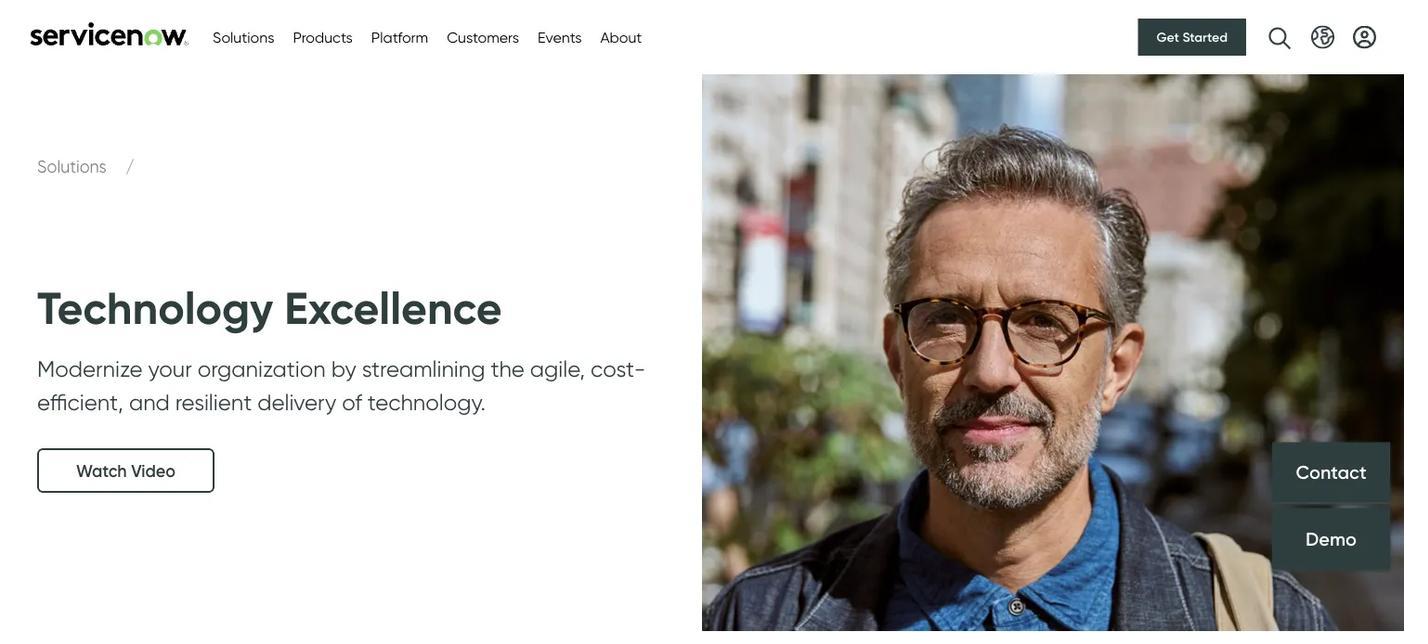 Task type: locate. For each thing, give the bounding box(es) containing it.
events button
[[538, 26, 582, 48]]

1 vertical spatial solutions
[[37, 156, 111, 177]]

0 horizontal spatial solutions
[[37, 156, 111, 177]]

events
[[538, 28, 582, 46]]

and
[[129, 389, 170, 416]]

demo link
[[1273, 509, 1391, 570]]

solutions button
[[213, 26, 275, 48]]

0 vertical spatial solutions
[[213, 28, 275, 46]]

platform
[[371, 28, 429, 46]]

organization
[[198, 356, 326, 383]]

contact link
[[1273, 443, 1391, 504]]

solutions link
[[37, 156, 111, 177]]

cost-
[[591, 356, 646, 383]]

about button
[[601, 26, 642, 48]]

go to servicenow account image
[[1354, 26, 1377, 49]]

customers button
[[447, 26, 519, 48]]

technology.
[[368, 389, 486, 416]]

delivery
[[258, 389, 336, 416]]

agile,
[[530, 356, 585, 383]]

contact
[[1297, 462, 1367, 484]]

streamlining
[[362, 356, 485, 383]]

servicenow image
[[28, 22, 190, 46]]

solutions
[[213, 28, 275, 46], [37, 156, 111, 177]]

platform button
[[371, 26, 429, 48]]

streamline service delivery for technology excellence image
[[0, 74, 1405, 633]]

modernize your organization by streamlining the agile, cost- efficient, and resilient delivery of technology.
[[37, 356, 646, 416]]

modernize
[[37, 356, 143, 383]]

1 horizontal spatial solutions
[[213, 28, 275, 46]]



Task type: vqa. For each thing, say whether or not it's contained in the screenshot.
arc Image
no



Task type: describe. For each thing, give the bounding box(es) containing it.
demo
[[1306, 528, 1358, 551]]

get started link
[[1139, 19, 1247, 56]]

by
[[331, 356, 356, 383]]

about
[[601, 28, 642, 46]]

watch video
[[76, 461, 176, 481]]

efficient,
[[37, 389, 123, 416]]

get
[[1157, 29, 1180, 45]]

get started
[[1157, 29, 1228, 45]]

of
[[342, 389, 362, 416]]

started
[[1183, 29, 1228, 45]]

products button
[[293, 26, 353, 48]]

video
[[131, 461, 176, 481]]

solutions for solutions link
[[37, 156, 111, 177]]

products
[[293, 28, 353, 46]]

watch
[[76, 461, 127, 481]]

technology excellence
[[37, 280, 502, 336]]

resilient
[[175, 389, 252, 416]]

excellence
[[285, 280, 502, 336]]

customers
[[447, 28, 519, 46]]

solutions for solutions dropdown button
[[213, 28, 275, 46]]

technology
[[37, 280, 273, 336]]

your
[[148, 356, 192, 383]]

the
[[491, 356, 525, 383]]

watch video link
[[37, 449, 215, 494]]



